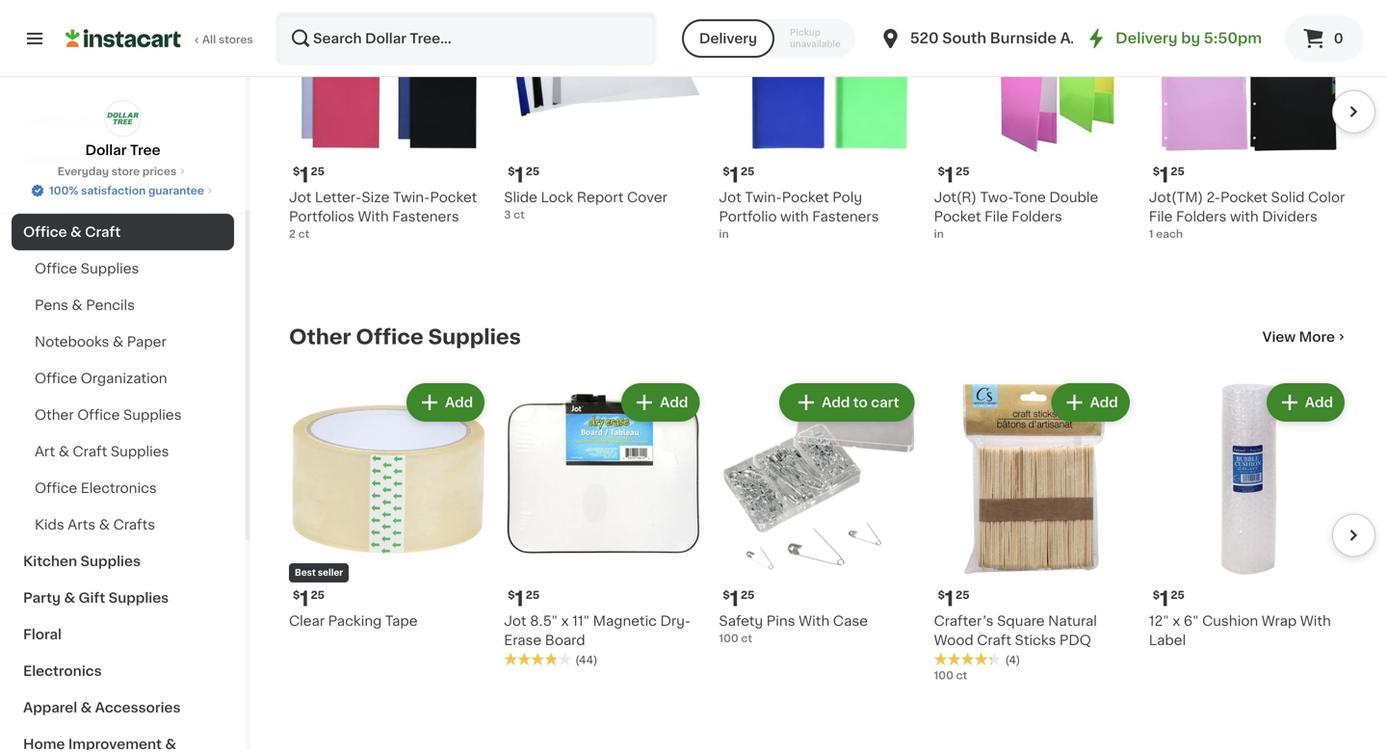 Task type: locate. For each thing, give the bounding box(es) containing it.
kids arts & crafts link
[[12, 507, 234, 543]]

& right pens
[[72, 299, 83, 312]]

1 up 12"
[[1160, 589, 1169, 610]]

add to cart button
[[781, 385, 913, 420]]

1 up erase on the left bottom of page
[[515, 589, 524, 610]]

craft
[[85, 225, 121, 239], [73, 445, 107, 459], [977, 634, 1012, 648]]

0 horizontal spatial x
[[561, 615, 569, 628]]

electronics
[[81, 482, 157, 495], [23, 665, 102, 678]]

1 with from the left
[[780, 210, 809, 224]]

1 add from the left
[[445, 396, 473, 409]]

$ for jot(tm) 2-pocket solid color file folders with dividers
[[1153, 166, 1160, 177]]

add button for clear packing tape
[[408, 385, 483, 420]]

with inside jot letter-size twin-pocket portfolios with fasteners 2 ct
[[358, 210, 389, 224]]

$ up portfolios
[[293, 166, 300, 177]]

8.5"
[[530, 615, 558, 628]]

12" x 6" cushion wrap with label
[[1149, 615, 1331, 648]]

0 horizontal spatial 100
[[719, 634, 739, 644]]

erase
[[504, 634, 542, 648]]

$
[[293, 166, 300, 177], [723, 166, 730, 177], [508, 166, 515, 177], [938, 166, 945, 177], [1153, 166, 1160, 177], [293, 590, 300, 601], [723, 590, 730, 601], [508, 590, 515, 601], [938, 590, 945, 601], [1153, 590, 1160, 601]]

twin- up portfolio at the top right of the page
[[745, 191, 782, 204]]

item carousel region
[[262, 0, 1376, 295], [262, 372, 1376, 719]]

100 down 'safety'
[[719, 634, 739, 644]]

$ up the jot(tm)
[[1153, 166, 1160, 177]]

2 horizontal spatial jot
[[719, 191, 742, 204]]

product group
[[289, 380, 489, 631], [504, 380, 704, 668], [719, 380, 919, 647], [934, 380, 1134, 684], [1149, 380, 1349, 650]]

craft up office electronics
[[73, 445, 107, 459]]

fasteners down poly
[[812, 210, 879, 224]]

other office supplies link
[[289, 326, 521, 349], [12, 397, 234, 434]]

0 horizontal spatial folders
[[1012, 210, 1062, 224]]

folders down 2-
[[1176, 210, 1227, 224]]

2 fasteners from the left
[[812, 210, 879, 224]]

add inside button
[[822, 396, 850, 409]]

25 for jot twin-pocket poly portfolio with fasteners
[[741, 166, 755, 177]]

with right wrap
[[1300, 615, 1331, 628]]

label
[[1149, 634, 1186, 648]]

packing
[[328, 615, 382, 628]]

1 vertical spatial item carousel region
[[262, 372, 1376, 719]]

25 up letter-
[[311, 166, 325, 177]]

pens & pencils link
[[12, 287, 234, 324]]

supplies inside party & gift supplies link
[[109, 592, 169, 605]]

1 left each
[[1149, 229, 1154, 240]]

supplies inside kitchen supplies link
[[80, 555, 141, 568]]

portfolios
[[289, 210, 354, 224]]

$ 1 25 up portfolio at the top right of the page
[[723, 165, 755, 186]]

add to cart
[[822, 396, 899, 409]]

$ for slide lock report cover
[[508, 166, 515, 177]]

0 horizontal spatial other office supplies
[[35, 408, 182, 422]]

file down two-
[[985, 210, 1008, 224]]

jot(tm) 2-pocket solid color file folders with dividers 1 each
[[1149, 191, 1345, 240]]

1 for safety pins with case
[[730, 589, 739, 610]]

1 horizontal spatial file
[[1149, 210, 1173, 224]]

more
[[1299, 330, 1335, 344]]

25 up the 6"
[[1171, 590, 1185, 601]]

fasteners
[[392, 210, 459, 224], [812, 210, 879, 224]]

office inside "link"
[[23, 225, 67, 239]]

with right portfolio at the top right of the page
[[780, 210, 809, 224]]

25 up 8.5"
[[526, 590, 540, 601]]

1 horizontal spatial with
[[1230, 210, 1259, 224]]

& for pens
[[72, 299, 83, 312]]

1 folders from the left
[[1012, 210, 1062, 224]]

essentials
[[80, 116, 151, 129]]

1 up portfolios
[[300, 165, 309, 186]]

& left paper
[[113, 335, 124, 349]]

delivery by 5:50pm link
[[1085, 27, 1262, 50]]

2 vertical spatial craft
[[977, 634, 1012, 648]]

with
[[358, 210, 389, 224], [799, 615, 830, 628], [1300, 615, 1331, 628]]

1 for jot 8.5" x 11" magnetic dry- erase board
[[515, 589, 524, 610]]

pocket inside jot letter-size twin-pocket portfolios with fasteners 2 ct
[[430, 191, 477, 204]]

in down portfolio at the top right of the page
[[719, 229, 729, 240]]

delivery for delivery
[[699, 32, 757, 45]]

art & craft supplies
[[35, 445, 169, 459]]

floral
[[23, 628, 62, 642]]

in inside jot(r) two-tone double pocket file folders in
[[934, 229, 944, 240]]

1 horizontal spatial with
[[799, 615, 830, 628]]

folders inside jot(r) two-tone double pocket file folders in
[[1012, 210, 1062, 224]]

1 add button from the left
[[408, 385, 483, 420]]

baby link
[[12, 177, 234, 214]]

$ 1 25
[[293, 165, 325, 186], [723, 165, 755, 186], [508, 165, 540, 186], [938, 165, 970, 186], [1153, 165, 1185, 186], [293, 589, 325, 610], [723, 589, 755, 610], [508, 589, 540, 610], [938, 589, 970, 610], [1153, 589, 1185, 610]]

$ 1 25 up slide
[[508, 165, 540, 186]]

jot up portfolio at the top right of the page
[[719, 191, 742, 204]]

2 with from the left
[[1230, 210, 1259, 224]]

file inside jot(tm) 2-pocket solid color file folders with dividers 1 each
[[1149, 210, 1173, 224]]

& up office supplies
[[70, 225, 82, 239]]

2 add from the left
[[660, 396, 688, 409]]

$ 1 25 for clear packing tape
[[293, 589, 325, 610]]

x
[[561, 615, 569, 628], [1173, 615, 1180, 628]]

25 for clear packing tape
[[311, 590, 325, 601]]

$ down best
[[293, 590, 300, 601]]

$ 1 25 up letter-
[[293, 165, 325, 186]]

2 in from the left
[[934, 229, 944, 240]]

0 vertical spatial craft
[[85, 225, 121, 239]]

pens & pencils
[[35, 299, 135, 312]]

1 horizontal spatial other
[[289, 327, 351, 347]]

1 file from the left
[[985, 210, 1008, 224]]

1 up crafter's
[[945, 589, 954, 610]]

apparel & accessories
[[23, 701, 181, 715]]

25 up portfolio at the top right of the page
[[741, 166, 755, 177]]

& for notebooks
[[113, 335, 124, 349]]

craft inside "link"
[[85, 225, 121, 239]]

1 for 12" x 6" cushion wrap with label
[[1160, 589, 1169, 610]]

25 for jot(r) two-tone double pocket file folders
[[956, 166, 970, 177]]

ct inside jot letter-size twin-pocket portfolios with fasteners 2 ct
[[298, 229, 309, 240]]

$ 1 25 for jot(tm) 2-pocket solid color file folders with dividers
[[1153, 165, 1185, 186]]

pocket down jot(r)
[[934, 210, 981, 224]]

1 horizontal spatial other office supplies
[[289, 327, 521, 347]]

magnetic
[[593, 615, 657, 628]]

paper
[[127, 335, 166, 349]]

portfolio
[[719, 210, 777, 224]]

1 x from the left
[[561, 615, 569, 628]]

&
[[70, 225, 82, 239], [72, 299, 83, 312], [113, 335, 124, 349], [58, 445, 69, 459], [99, 518, 110, 532], [64, 592, 75, 605], [81, 701, 92, 715]]

clear
[[289, 615, 325, 628]]

pocket inside jot(r) two-tone double pocket file folders in
[[934, 210, 981, 224]]

6"
[[1184, 615, 1199, 628]]

x left the 6"
[[1173, 615, 1180, 628]]

jot up portfolios
[[289, 191, 312, 204]]

kitchen
[[23, 555, 77, 568]]

0 horizontal spatial twin-
[[393, 191, 430, 204]]

crafts
[[113, 518, 155, 532]]

$ for jot(r) two-tone double pocket file folders
[[938, 166, 945, 177]]

$ 1 25 up crafter's
[[938, 589, 970, 610]]

each
[[1156, 229, 1183, 240]]

4 add button from the left
[[1269, 385, 1343, 420]]

4 product group from the left
[[934, 380, 1134, 684]]

2 horizontal spatial with
[[1300, 615, 1331, 628]]

$ 1 25 up 8.5"
[[508, 589, 540, 610]]

& left gift
[[64, 592, 75, 605]]

& right art
[[58, 445, 69, 459]]

gift
[[79, 592, 105, 605]]

pencils
[[86, 299, 135, 312]]

x left 11"
[[561, 615, 569, 628]]

prices
[[142, 166, 177, 177]]

1 vertical spatial other office supplies
[[35, 408, 182, 422]]

jot inside jot 8.5" x 11" magnetic dry- erase board
[[504, 615, 527, 628]]

2 product group from the left
[[504, 380, 704, 668]]

1
[[300, 165, 309, 186], [730, 165, 739, 186], [515, 165, 524, 186], [945, 165, 954, 186], [1160, 165, 1169, 186], [1149, 229, 1154, 240], [300, 589, 309, 610], [730, 589, 739, 610], [515, 589, 524, 610], [945, 589, 954, 610], [1160, 589, 1169, 610]]

1 horizontal spatial in
[[934, 229, 944, 240]]

1 horizontal spatial jot
[[504, 615, 527, 628]]

with left dividers
[[1230, 210, 1259, 224]]

& right apparel
[[81, 701, 92, 715]]

2 twin- from the left
[[745, 191, 782, 204]]

$ up erase on the left bottom of page
[[508, 590, 515, 601]]

0 horizontal spatial delivery
[[699, 32, 757, 45]]

burnside
[[990, 31, 1057, 45]]

0 horizontal spatial with
[[358, 210, 389, 224]]

1 in from the left
[[719, 229, 729, 240]]

1 for jot letter-size twin-pocket portfolios with fasteners
[[300, 165, 309, 186]]

& inside "link"
[[70, 225, 82, 239]]

25 up the jot(tm)
[[1171, 166, 1185, 177]]

ct down 'safety'
[[741, 634, 752, 644]]

3 add from the left
[[822, 396, 850, 409]]

craft up (4)
[[977, 634, 1012, 648]]

in down jot(r)
[[934, 229, 944, 240]]

jot for jot twin-pocket poly portfolio with fasteners
[[719, 191, 742, 204]]

1 horizontal spatial folders
[[1176, 210, 1227, 224]]

x inside jot 8.5" x 11" magnetic dry- erase board
[[561, 615, 569, 628]]

3 add button from the left
[[1054, 385, 1128, 420]]

1 horizontal spatial fasteners
[[812, 210, 879, 224]]

file inside jot(r) two-tone double pocket file folders in
[[985, 210, 1008, 224]]

3 product group from the left
[[719, 380, 919, 647]]

0 horizontal spatial with
[[780, 210, 809, 224]]

0 vertical spatial other office supplies
[[289, 327, 521, 347]]

$ 1 25 up the jot(tm)
[[1153, 165, 1185, 186]]

party
[[23, 592, 61, 605]]

dollar tree
[[85, 144, 160, 157]]

ct right 3
[[514, 210, 525, 220]]

& for art
[[58, 445, 69, 459]]

office organization link
[[12, 360, 234, 397]]

25 up slide
[[526, 166, 540, 177]]

1 up 'safety'
[[730, 589, 739, 610]]

0 vertical spatial other
[[289, 327, 351, 347]]

Search field
[[277, 13, 655, 64]]

0 vertical spatial item carousel region
[[262, 0, 1376, 295]]

case
[[833, 615, 868, 628]]

folders down tone
[[1012, 210, 1062, 224]]

jot inside jot twin-pocket poly portfolio with fasteners in
[[719, 191, 742, 204]]

None search field
[[276, 12, 657, 66]]

in for portfolio
[[719, 229, 729, 240]]

1 product group from the left
[[289, 380, 489, 631]]

baby
[[23, 189, 59, 202]]

$ for jot letter-size twin-pocket portfolios with fasteners
[[293, 166, 300, 177]]

1 vertical spatial other office supplies link
[[12, 397, 234, 434]]

25 up jot(r)
[[956, 166, 970, 177]]

$ up crafter's
[[938, 590, 945, 601]]

0 horizontal spatial other
[[35, 408, 74, 422]]

electronics up kids arts & crafts link
[[81, 482, 157, 495]]

0 vertical spatial 100
[[719, 634, 739, 644]]

in inside jot twin-pocket poly portfolio with fasteners in
[[719, 229, 729, 240]]

$ 1 25 up clear
[[293, 589, 325, 610]]

fasteners left 3
[[392, 210, 459, 224]]

$ up jot(r)
[[938, 166, 945, 177]]

$ up portfolio at the top right of the page
[[723, 166, 730, 177]]

4 add from the left
[[1090, 396, 1118, 409]]

1 horizontal spatial delivery
[[1116, 31, 1178, 45]]

$ up 'safety'
[[723, 590, 730, 601]]

delivery
[[1116, 31, 1178, 45], [699, 32, 757, 45]]

2 x from the left
[[1173, 615, 1180, 628]]

arts
[[68, 518, 96, 532]]

25 up 'safety'
[[741, 590, 755, 601]]

everyday
[[58, 166, 109, 177]]

1 up jot(r)
[[945, 165, 954, 186]]

1 horizontal spatial other office supplies link
[[289, 326, 521, 349]]

folders
[[1012, 210, 1062, 224], [1176, 210, 1227, 224]]

$ 1 25 up 12"
[[1153, 589, 1185, 610]]

5 add from the left
[[1305, 396, 1333, 409]]

$ for clear packing tape
[[293, 590, 300, 601]]

★★★★★
[[504, 653, 571, 666], [504, 653, 571, 666], [934, 653, 1002, 666], [934, 653, 1002, 666]]

2 file from the left
[[1149, 210, 1173, 224]]

pocket left slide
[[430, 191, 477, 204]]

0 vertical spatial electronics
[[81, 482, 157, 495]]

$ 1 25 for safety pins with case
[[723, 589, 755, 610]]

supplies inside office supplies link
[[81, 262, 139, 276]]

with down size
[[358, 210, 389, 224]]

25
[[311, 166, 325, 177], [741, 166, 755, 177], [526, 166, 540, 177], [956, 166, 970, 177], [1171, 166, 1185, 177], [311, 590, 325, 601], [741, 590, 755, 601], [526, 590, 540, 601], [956, 590, 970, 601], [1171, 590, 1185, 601]]

file up each
[[1149, 210, 1173, 224]]

ct right 2
[[298, 229, 309, 240]]

0 horizontal spatial file
[[985, 210, 1008, 224]]

craft inside 'crafter's square natural wood craft sticks pdq'
[[977, 634, 1012, 648]]

office & craft
[[23, 225, 121, 239]]

folders inside jot(tm) 2-pocket solid color file folders with dividers 1 each
[[1176, 210, 1227, 224]]

report
[[577, 191, 624, 204]]

5 product group from the left
[[1149, 380, 1349, 650]]

delivery inside button
[[699, 32, 757, 45]]

tape
[[385, 615, 418, 628]]

jot up erase on the left bottom of page
[[504, 615, 527, 628]]

$ 1 25 up jot(r)
[[938, 165, 970, 186]]

1 horizontal spatial twin-
[[745, 191, 782, 204]]

holiday
[[23, 116, 77, 129]]

file
[[985, 210, 1008, 224], [1149, 210, 1173, 224]]

1 horizontal spatial x
[[1173, 615, 1180, 628]]

1 vertical spatial other
[[35, 408, 74, 422]]

add button for crafter's square natural wood craft sticks pdq
[[1054, 385, 1128, 420]]

$ 1 25 up 'safety'
[[723, 589, 755, 610]]

jot twin-pocket poly portfolio with fasteners in
[[719, 191, 879, 240]]

100 down wood
[[934, 671, 954, 681]]

1 horizontal spatial 100
[[934, 671, 954, 681]]

0 horizontal spatial in
[[719, 229, 729, 240]]

household link
[[12, 141, 234, 177]]

1 up portfolio at the top right of the page
[[730, 165, 739, 186]]

1 vertical spatial craft
[[73, 445, 107, 459]]

25 down best seller
[[311, 590, 325, 601]]

100%
[[49, 185, 78, 196]]

1 up clear
[[300, 589, 309, 610]]

$ up 12"
[[1153, 590, 1160, 601]]

(4)
[[1005, 655, 1020, 666]]

sticks
[[1015, 634, 1056, 648]]

store
[[112, 166, 140, 177]]

craft up office supplies
[[85, 225, 121, 239]]

jot(tm)
[[1149, 191, 1203, 204]]

1 for crafter's square natural wood craft sticks pdq
[[945, 589, 954, 610]]

office electronics
[[35, 482, 157, 495]]

with inside safety pins with case 100 ct
[[799, 615, 830, 628]]

notebooks & paper link
[[12, 324, 234, 360]]

satisfaction
[[81, 185, 146, 196]]

jot inside jot letter-size twin-pocket portfolios with fasteners 2 ct
[[289, 191, 312, 204]]

1 fasteners from the left
[[392, 210, 459, 224]]

electronics up apparel
[[23, 665, 102, 678]]

0 horizontal spatial jot
[[289, 191, 312, 204]]

pocket left poly
[[782, 191, 829, 204]]

$ up slide
[[508, 166, 515, 177]]

lock
[[541, 191, 573, 204]]

& inside 'link'
[[113, 335, 124, 349]]

0 vertical spatial other office supplies link
[[289, 326, 521, 349]]

with right pins
[[799, 615, 830, 628]]

25 up crafter's
[[956, 590, 970, 601]]

2 add button from the left
[[623, 385, 698, 420]]

pocket left solid
[[1221, 191, 1268, 204]]

0 horizontal spatial fasteners
[[392, 210, 459, 224]]

twin- right size
[[393, 191, 430, 204]]

office & craft link
[[12, 214, 234, 250]]

1 up the jot(tm)
[[1160, 165, 1169, 186]]

25 for crafter's square natural wood craft sticks pdq
[[956, 590, 970, 601]]

2-
[[1207, 191, 1221, 204]]

1 twin- from the left
[[393, 191, 430, 204]]

notebooks & paper
[[35, 335, 166, 349]]

file for jot(r)
[[985, 210, 1008, 224]]

1 up slide
[[515, 165, 524, 186]]

party & gift supplies link
[[12, 580, 234, 617]]

jot for jot letter-size twin-pocket portfolios with fasteners
[[289, 191, 312, 204]]

2 item carousel region from the top
[[262, 372, 1376, 719]]

2 folders from the left
[[1176, 210, 1227, 224]]

jot(r)
[[934, 191, 977, 204]]



Task type: describe. For each thing, give the bounding box(es) containing it.
kids arts & crafts
[[35, 518, 155, 532]]

$ 1 25 for crafter's square natural wood craft sticks pdq
[[938, 589, 970, 610]]

$ for crafter's square natural wood craft sticks pdq
[[938, 590, 945, 601]]

1 for clear packing tape
[[300, 589, 309, 610]]

3
[[504, 210, 511, 220]]

fasteners inside jot letter-size twin-pocket portfolios with fasteners 2 ct
[[392, 210, 459, 224]]

520 south burnside avenue
[[910, 31, 1116, 45]]

party & gift supplies
[[23, 592, 169, 605]]

dollar
[[85, 144, 127, 157]]

other office supplies inside other office supplies link
[[35, 408, 182, 422]]

25 for jot 8.5" x 11" magnetic dry- erase board
[[526, 590, 540, 601]]

ct inside safety pins with case 100 ct
[[741, 634, 752, 644]]

seller
[[318, 569, 343, 578]]

& for party
[[64, 592, 75, 605]]

double
[[1049, 191, 1099, 204]]

25 for 12" x 6" cushion wrap with label
[[1171, 590, 1185, 601]]

kitchen supplies link
[[12, 543, 234, 580]]

view more
[[1263, 330, 1335, 344]]

tree
[[130, 144, 160, 157]]

25 for slide lock report cover
[[526, 166, 540, 177]]

two-
[[980, 191, 1013, 204]]

apparel & accessories link
[[12, 690, 234, 726]]

$ for jot twin-pocket poly portfolio with fasteners
[[723, 166, 730, 177]]

slide
[[504, 191, 537, 204]]

folders for tone
[[1012, 210, 1062, 224]]

slide lock report cover 3 ct
[[504, 191, 668, 220]]

craft for office
[[85, 225, 121, 239]]

jot 8.5" x 11" magnetic dry- erase board
[[504, 615, 691, 648]]

wood
[[934, 634, 974, 648]]

office organization
[[35, 372, 167, 385]]

avenue
[[1060, 31, 1116, 45]]

office for office supplies
[[35, 262, 77, 276]]

best
[[295, 569, 316, 578]]

notebooks
[[35, 335, 109, 349]]

office for office electronics
[[35, 482, 77, 495]]

delivery for delivery by 5:50pm
[[1116, 31, 1178, 45]]

cushion
[[1202, 615, 1258, 628]]

100% satisfaction guarantee button
[[30, 179, 216, 198]]

guarantee
[[148, 185, 204, 196]]

twin- inside jot letter-size twin-pocket portfolios with fasteners 2 ct
[[393, 191, 430, 204]]

x inside 12" x 6" cushion wrap with label
[[1173, 615, 1180, 628]]

1 inside jot(tm) 2-pocket solid color file folders with dividers 1 each
[[1149, 229, 1154, 240]]

all stores
[[202, 34, 253, 45]]

kids
[[35, 518, 64, 532]]

accessories
[[95, 701, 181, 715]]

0 horizontal spatial other office supplies link
[[12, 397, 234, 434]]

jot(r) two-tone double pocket file folders in
[[934, 191, 1099, 240]]

supplies inside art & craft supplies link
[[111, 445, 169, 459]]

& for apparel
[[81, 701, 92, 715]]

organization
[[81, 372, 167, 385]]

11"
[[572, 615, 590, 628]]

add for clear packing tape
[[445, 396, 473, 409]]

craft for art
[[73, 445, 107, 459]]

1 for jot(tm) 2-pocket solid color file folders with dividers
[[1160, 165, 1169, 186]]

cover
[[627, 191, 668, 204]]

1 for slide lock report cover
[[515, 165, 524, 186]]

safety
[[719, 615, 763, 628]]

25 for jot(tm) 2-pocket solid color file folders with dividers
[[1171, 166, 1185, 177]]

best seller
[[295, 569, 343, 578]]

folders for pocket
[[1176, 210, 1227, 224]]

art & craft supplies link
[[12, 434, 234, 470]]

office electronics link
[[12, 470, 234, 507]]

dollar tree logo image
[[105, 100, 141, 137]]

$ 1 25 for jot(r) two-tone double pocket file folders
[[938, 165, 970, 186]]

view
[[1263, 330, 1296, 344]]

apparel
[[23, 701, 77, 715]]

& for office
[[70, 225, 82, 239]]

size
[[362, 191, 390, 204]]

fasteners inside jot twin-pocket poly portfolio with fasteners in
[[812, 210, 879, 224]]

board
[[545, 634, 585, 648]]

add for crafter's square natural wood craft sticks pdq
[[1090, 396, 1118, 409]]

12"
[[1149, 615, 1169, 628]]

$ 1 25 for jot 8.5" x 11" magnetic dry- erase board
[[508, 589, 540, 610]]

cart
[[871, 396, 899, 409]]

crafter's square natural wood craft sticks pdq
[[934, 615, 1097, 648]]

$ 1 25 for jot twin-pocket poly portfolio with fasteners
[[723, 165, 755, 186]]

kitchen supplies
[[23, 555, 141, 568]]

ct down wood
[[956, 671, 967, 681]]

poly
[[833, 191, 862, 204]]

520 south burnside avenue button
[[879, 12, 1116, 66]]

$ for jot 8.5" x 11" magnetic dry- erase board
[[508, 590, 515, 601]]

1 for jot(r) two-tone double pocket file folders
[[945, 165, 954, 186]]

$ 1 25 for slide lock report cover
[[508, 165, 540, 186]]

office supplies
[[35, 262, 139, 276]]

add for jot 8.5" x 11" magnetic dry- erase board
[[660, 396, 688, 409]]

south
[[942, 31, 987, 45]]

holiday essentials
[[23, 116, 151, 129]]

1 for jot twin-pocket poly portfolio with fasteners
[[730, 165, 739, 186]]

25 for safety pins with case
[[741, 590, 755, 601]]

everyday store prices link
[[58, 164, 188, 179]]

household
[[23, 152, 99, 166]]

add button for jot 8.5" x 11" magnetic dry- erase board
[[623, 385, 698, 420]]

add for 12" x 6" cushion wrap with label
[[1305, 396, 1333, 409]]

100 inside safety pins with case 100 ct
[[719, 634, 739, 644]]

electronics link
[[12, 653, 234, 690]]

pocket inside jot twin-pocket poly portfolio with fasteners in
[[782, 191, 829, 204]]

office for office & craft
[[23, 225, 67, 239]]

art
[[35, 445, 55, 459]]

520
[[910, 31, 939, 45]]

100% satisfaction guarantee
[[49, 185, 204, 196]]

file for jot(tm)
[[1149, 210, 1173, 224]]

with inside 12" x 6" cushion wrap with label
[[1300, 615, 1331, 628]]

stores
[[219, 34, 253, 45]]

$ 1 25 for jot letter-size twin-pocket portfolios with fasteners
[[293, 165, 325, 186]]

instacart logo image
[[66, 27, 181, 50]]

& right arts
[[99, 518, 110, 532]]

clear packing tape
[[289, 615, 418, 628]]

with inside jot twin-pocket poly portfolio with fasteners in
[[780, 210, 809, 224]]

office for office organization
[[35, 372, 77, 385]]

add button for 12" x 6" cushion wrap with label
[[1269, 385, 1343, 420]]

0 button
[[1285, 15, 1364, 62]]

pins
[[767, 615, 795, 628]]

service type group
[[682, 19, 856, 58]]

with inside jot(tm) 2-pocket solid color file folders with dividers 1 each
[[1230, 210, 1259, 224]]

pdq
[[1060, 634, 1091, 648]]

natural
[[1048, 615, 1097, 628]]

$ for 12" x 6" cushion wrap with label
[[1153, 590, 1160, 601]]

wrap
[[1262, 615, 1297, 628]]

in for pocket
[[934, 229, 944, 240]]

holiday essentials link
[[12, 104, 234, 141]]

to
[[853, 396, 868, 409]]

dry-
[[660, 615, 691, 628]]

twin- inside jot twin-pocket poly portfolio with fasteners in
[[745, 191, 782, 204]]

$ 1 25 for 12" x 6" cushion wrap with label
[[1153, 589, 1185, 610]]

everyday store prices
[[58, 166, 177, 177]]

pocket inside jot(tm) 2-pocket solid color file folders with dividers 1 each
[[1221, 191, 1268, 204]]

$ for safety pins with case
[[723, 590, 730, 601]]

all stores link
[[66, 12, 254, 66]]

letter-
[[315, 191, 362, 204]]

1 item carousel region from the top
[[262, 0, 1376, 295]]

1 vertical spatial electronics
[[23, 665, 102, 678]]

2
[[289, 229, 296, 240]]

by
[[1181, 31, 1200, 45]]

1 vertical spatial 100
[[934, 671, 954, 681]]

delivery button
[[682, 19, 775, 58]]

ct inside slide lock report cover 3 ct
[[514, 210, 525, 220]]

25 for jot letter-size twin-pocket portfolios with fasteners
[[311, 166, 325, 177]]

jot letter-size twin-pocket portfolios with fasteners 2 ct
[[289, 191, 477, 240]]



Task type: vqa. For each thing, say whether or not it's contained in the screenshot.
Drugstore in the "Personal Care Drugstore Groceries Lower fees on $10+ In-store prices"
no



